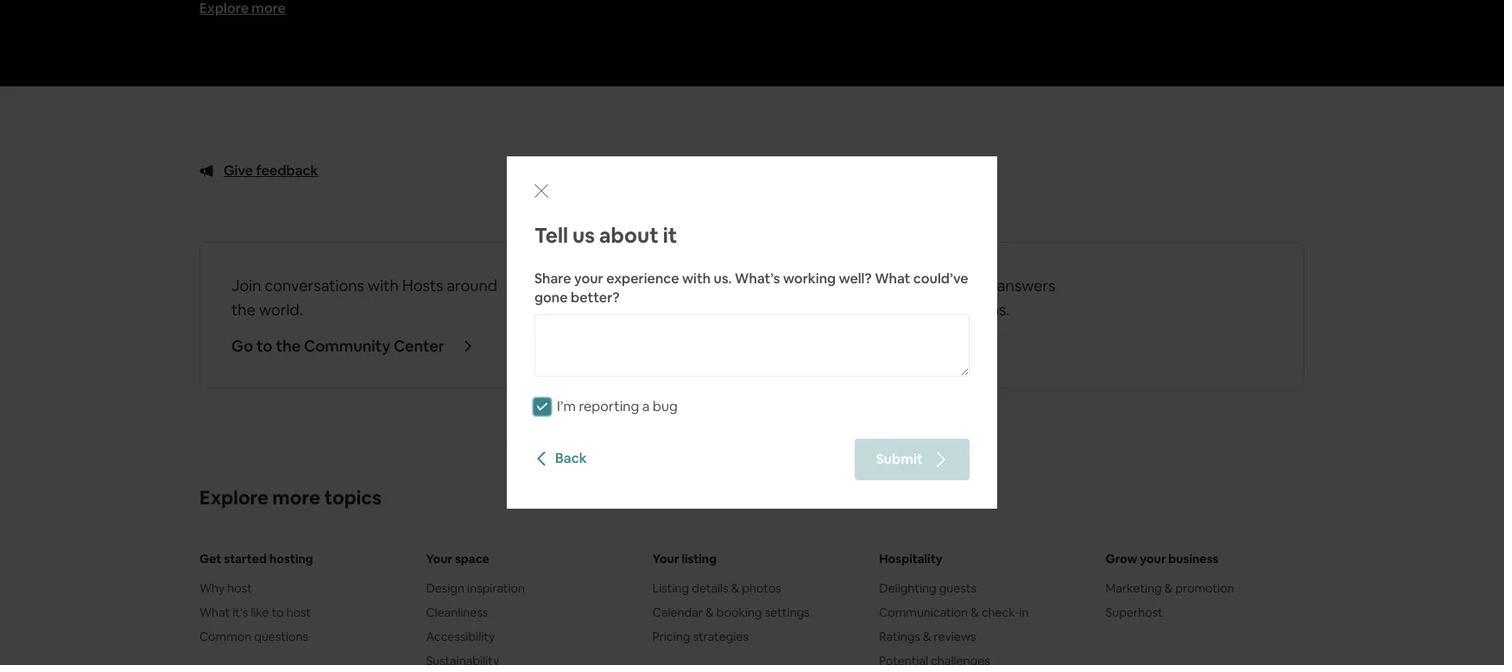 Task type: describe. For each thing, give the bounding box(es) containing it.
cleanliness
[[426, 605, 488, 621]]

0 horizontal spatial what
[[200, 605, 230, 621]]

it
[[663, 222, 677, 249]]

around
[[447, 276, 497, 296]]

share your experience with us. what's working well? what could've gone better?
[[535, 269, 969, 307]]

asked
[[891, 300, 933, 320]]

frequently
[[814, 300, 888, 320]]

superhost
[[1106, 605, 1163, 621]]

strategies
[[693, 629, 749, 645]]

give feedback button
[[193, 156, 325, 187]]

your listing
[[653, 551, 717, 567]]

what's
[[735, 269, 780, 288]]

conversations
[[265, 276, 364, 296]]

reporting
[[579, 397, 639, 415]]

grow
[[1106, 551, 1138, 567]]

1 horizontal spatial host
[[286, 605, 311, 621]]

communication & check-in
[[879, 605, 1029, 621]]

why host
[[200, 581, 252, 596]]

back
[[555, 449, 587, 467]]

your space
[[426, 551, 490, 567]]

0 horizontal spatial host
[[227, 581, 252, 596]]

us
[[573, 222, 595, 249]]

marketing
[[1106, 581, 1162, 596]]

find how-to articles and get answers to frequently asked questions.
[[795, 276, 1056, 320]]

experience
[[606, 269, 679, 288]]

get started hosting link
[[200, 551, 399, 568]]

why
[[200, 581, 225, 596]]

marketing & promotion
[[1106, 581, 1235, 596]]

your for your space
[[426, 551, 453, 567]]

Share your experience with us. What's working well? What could've gone better? text field
[[535, 314, 970, 377]]

explore
[[200, 486, 269, 510]]

questions.
[[937, 300, 1010, 320]]

your for your listing
[[653, 551, 679, 567]]

accessibility link
[[426, 628, 625, 646]]

with inside the join conversations with hosts around the world.
[[368, 276, 399, 296]]

grow your business
[[1106, 551, 1219, 567]]

design inspiration
[[426, 581, 525, 596]]

articles
[[883, 276, 936, 296]]

pricing
[[653, 629, 691, 645]]

& for ratings & reviews
[[923, 629, 932, 645]]

common questions
[[200, 629, 308, 645]]

what inside share your experience with us. what's working well? what could've gone better?
[[875, 269, 911, 288]]

delighting guests
[[879, 581, 977, 596]]

check-
[[982, 605, 1020, 621]]

your for business
[[1140, 551, 1166, 567]]

calendar & booking settings link
[[653, 604, 852, 621]]

share
[[535, 269, 571, 288]]

marketing & promotion link
[[1106, 580, 1305, 597]]

listing
[[653, 581, 689, 596]]

find how-to articles and get answers to frequently asked questions. link
[[764, 243, 1304, 388]]

your space link
[[426, 551, 625, 568]]

pricing strategies link
[[653, 628, 852, 646]]

your for experience
[[574, 269, 604, 288]]

& up calendar & booking settings
[[731, 581, 740, 596]]

delighting
[[879, 581, 937, 596]]

the
[[276, 336, 301, 356]]

ratings
[[879, 629, 921, 645]]

get
[[969, 276, 994, 296]]

listing details & photos
[[653, 581, 781, 596]]

join conversations with hosts around the world.
[[231, 276, 497, 320]]

common questions link
[[200, 628, 399, 646]]

and
[[939, 276, 966, 296]]

submit
[[876, 450, 923, 468]]

questions
[[254, 629, 308, 645]]

like
[[251, 605, 269, 621]]

reviews
[[934, 629, 976, 645]]



Task type: vqa. For each thing, say whether or not it's contained in the screenshot.
the top your
yes



Task type: locate. For each thing, give the bounding box(es) containing it.
photos
[[742, 581, 781, 596]]

could've
[[914, 269, 969, 288]]

ratings & reviews
[[879, 629, 976, 645]]

what down why
[[200, 605, 230, 621]]

why host link
[[200, 580, 399, 597]]

to right the go
[[257, 336, 273, 356]]

1 horizontal spatial your
[[1140, 551, 1166, 567]]

to right like
[[272, 605, 284, 621]]

with left the hosts
[[368, 276, 399, 296]]

communication
[[879, 605, 968, 621]]

to down find
[[795, 300, 810, 320]]

& down 'delighting guests' link
[[971, 605, 979, 621]]

1 your from the left
[[426, 551, 453, 567]]

i'm
[[557, 397, 576, 415]]

listing
[[682, 551, 717, 567]]

business
[[1169, 551, 1219, 567]]

your
[[426, 551, 453, 567], [653, 551, 679, 567]]

started
[[224, 551, 267, 567]]

give feedback
[[224, 162, 318, 180]]

hospitality
[[879, 551, 943, 567]]

1 horizontal spatial your
[[653, 551, 679, 567]]

communication & check-in link
[[879, 604, 1078, 621]]

feedback
[[256, 162, 318, 180]]

it's
[[233, 605, 248, 621]]

bug
[[653, 397, 678, 415]]

go to the community center
[[231, 336, 445, 356]]

common
[[200, 629, 252, 645]]

hosts
[[402, 276, 443, 296]]

topics
[[324, 486, 382, 510]]

guests
[[939, 581, 977, 596]]

settings
[[765, 605, 810, 621]]

what it's like to host link
[[200, 604, 399, 621]]

0 horizontal spatial with
[[368, 276, 399, 296]]

join
[[231, 276, 261, 296]]

calendar
[[653, 605, 703, 621]]

delighting guests link
[[879, 580, 1078, 597]]

find
[[795, 276, 825, 296]]

2 your from the left
[[653, 551, 679, 567]]

a
[[642, 397, 650, 415]]

0 horizontal spatial your
[[426, 551, 453, 567]]

& for calendar & booking settings
[[706, 605, 714, 621]]

explore more topics
[[200, 486, 382, 510]]

back button
[[535, 449, 587, 468]]

your listing link
[[653, 551, 852, 568]]

& down details
[[706, 605, 714, 621]]

working
[[783, 269, 836, 288]]

tell
[[535, 222, 568, 249]]

0 vertical spatial what
[[875, 269, 911, 288]]

with left us.
[[682, 269, 711, 288]]

in
[[1020, 605, 1029, 621]]

& down grow your business
[[1165, 581, 1173, 596]]

i'm reporting a bug
[[557, 397, 678, 415]]

to
[[864, 276, 880, 296], [795, 300, 810, 320], [257, 336, 273, 356], [272, 605, 284, 621]]

about
[[599, 222, 659, 249]]

booking
[[717, 605, 762, 621]]

grow your business link
[[1106, 551, 1305, 568]]

us.
[[714, 269, 732, 288]]

well?
[[839, 269, 872, 288]]

your right grow
[[1140, 551, 1166, 567]]

gone
[[535, 288, 568, 307]]

design
[[426, 581, 465, 596]]

listing details & photos link
[[653, 580, 852, 597]]

0 vertical spatial your
[[574, 269, 604, 288]]

your up design on the bottom of the page
[[426, 551, 453, 567]]

1 vertical spatial host
[[286, 605, 311, 621]]

with
[[682, 269, 711, 288], [368, 276, 399, 296]]

& down communication
[[923, 629, 932, 645]]

space
[[455, 551, 490, 567]]

tell us about it
[[535, 222, 677, 249]]

more
[[273, 486, 320, 510]]

get started hosting
[[200, 551, 313, 567]]

what it's like to host
[[200, 605, 311, 621]]

submit button
[[855, 439, 970, 480]]

your up "better?"
[[574, 269, 604, 288]]

details
[[692, 581, 729, 596]]

your up listing
[[653, 551, 679, 567]]

your
[[574, 269, 604, 288], [1140, 551, 1166, 567]]

how-
[[828, 276, 864, 296]]

go
[[231, 336, 253, 356]]

host
[[227, 581, 252, 596], [286, 605, 311, 621]]

0 vertical spatial host
[[227, 581, 252, 596]]

your inside share your experience with us. what's working well? what could've gone better?
[[574, 269, 604, 288]]

1 horizontal spatial with
[[682, 269, 711, 288]]

ratings & reviews link
[[879, 628, 1078, 646]]

&
[[731, 581, 740, 596], [1165, 581, 1173, 596], [706, 605, 714, 621], [971, 605, 979, 621], [923, 629, 932, 645]]

host up it's
[[227, 581, 252, 596]]

with inside share your experience with us. what's working well? what could've gone better?
[[682, 269, 711, 288]]

inspiration
[[467, 581, 525, 596]]

hosting
[[269, 551, 313, 567]]

1 horizontal spatial what
[[875, 269, 911, 288]]

design inspiration link
[[426, 580, 625, 597]]

get
[[200, 551, 222, 567]]

answers
[[997, 276, 1056, 296]]

what up asked
[[875, 269, 911, 288]]

pricing strategies
[[653, 629, 749, 645]]

to up frequently
[[864, 276, 880, 296]]

& for marketing & promotion
[[1165, 581, 1173, 596]]

promotion
[[1176, 581, 1235, 596]]

accessibility
[[426, 629, 495, 645]]

give
[[224, 162, 253, 180]]

the world.
[[231, 300, 303, 320]]

cleanliness link
[[426, 604, 625, 621]]

1 vertical spatial what
[[200, 605, 230, 621]]

host down why host link
[[286, 605, 311, 621]]

1 vertical spatial your
[[1140, 551, 1166, 567]]

hospitality link
[[879, 551, 1078, 568]]

& for communication & check-in
[[971, 605, 979, 621]]

0 horizontal spatial your
[[574, 269, 604, 288]]

superhost link
[[1106, 604, 1305, 621]]



